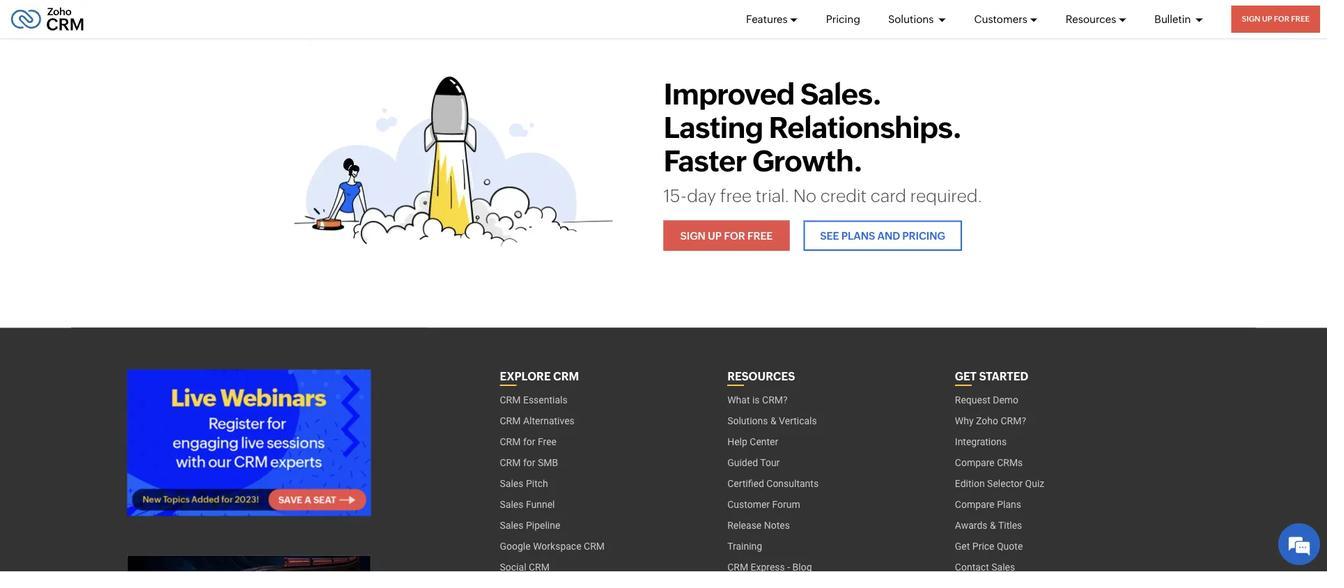 Task type: describe. For each thing, give the bounding box(es) containing it.
request
[[956, 394, 991, 406]]

zoho crm logo image
[[10, 4, 84, 35]]

forum
[[773, 499, 801, 510]]

0 vertical spatial free
[[1292, 15, 1310, 23]]

resources
[[728, 370, 796, 383]]

crm for crm essentials
[[500, 394, 521, 406]]

customer forum link
[[728, 494, 801, 515]]

& for verticals
[[771, 415, 777, 427]]

guided tour
[[728, 457, 780, 469]]

request demo
[[956, 394, 1019, 406]]

customers
[[975, 13, 1028, 25]]

why zoho crm?
[[956, 415, 1027, 427]]

improved
[[664, 77, 795, 110]]

edition selector quiz
[[956, 478, 1045, 489]]

why
[[956, 415, 974, 427]]

center
[[750, 436, 779, 448]]

crm essentials
[[500, 394, 568, 406]]

customer
[[728, 499, 770, 510]]

sales funnel
[[500, 499, 555, 510]]

whats new in zoho crm 2023 image
[[127, 556, 371, 572]]

plans
[[842, 230, 876, 242]]

solutions & verticals
[[728, 415, 817, 427]]

bulletin
[[1155, 13, 1194, 25]]

solutions & verticals link
[[728, 411, 817, 432]]

explore
[[500, 370, 551, 383]]

awards & titles
[[956, 520, 1023, 531]]

started
[[980, 370, 1029, 383]]

1 vertical spatial sign up for free link
[[664, 221, 790, 251]]

sales for sales pipeline
[[500, 520, 524, 531]]

crm essentials link
[[500, 390, 568, 411]]

sales pitch link
[[500, 473, 548, 494]]

release notes link
[[728, 515, 790, 536]]

growth.
[[753, 144, 863, 177]]

pipeline
[[526, 520, 561, 531]]

for for smb
[[523, 457, 536, 469]]

faster
[[664, 144, 747, 177]]

sales pipeline link
[[500, 515, 561, 536]]

training
[[728, 541, 763, 552]]

crm for free link
[[500, 432, 557, 453]]

consultants
[[767, 478, 819, 489]]

1 vertical spatial for
[[725, 230, 746, 242]]

see
[[821, 230, 840, 242]]

resources
[[1066, 13, 1117, 25]]

sales pipeline
[[500, 520, 561, 531]]

what
[[728, 394, 750, 406]]

crm for smb
[[500, 457, 559, 469]]

customer forum
[[728, 499, 801, 510]]

required.
[[911, 186, 983, 206]]

no
[[794, 186, 817, 206]]

crms
[[998, 457, 1024, 469]]

0 horizontal spatial up
[[708, 230, 722, 242]]

see plans and pricing link
[[804, 221, 963, 251]]

tour
[[761, 457, 780, 469]]

compare for compare crms
[[956, 457, 995, 469]]

compare plans
[[956, 499, 1022, 510]]

compare crms
[[956, 457, 1024, 469]]

pricing
[[826, 13, 861, 25]]

improved sales. lasting relationships. faster growth.
[[664, 77, 962, 177]]

get started
[[956, 370, 1029, 383]]

compare plans link
[[956, 494, 1022, 515]]

edition
[[956, 478, 985, 489]]

get price quote link
[[956, 536, 1024, 557]]

0 vertical spatial up
[[1263, 15, 1273, 23]]

smb
[[538, 457, 559, 469]]

sales.
[[801, 77, 882, 110]]

integrations link
[[956, 432, 1007, 453]]

15-day free trial. no credit card required.
[[664, 186, 983, 206]]

funnel
[[526, 499, 555, 510]]

verticals
[[779, 415, 817, 427]]

essentials
[[523, 394, 568, 406]]

certified
[[728, 478, 765, 489]]

crm? for why zoho crm?
[[1001, 415, 1027, 427]]

help center link
[[728, 432, 779, 453]]

titles
[[999, 520, 1023, 531]]

solutions for solutions & verticals
[[728, 415, 768, 427]]

0 horizontal spatial free
[[538, 436, 557, 448]]

zoho crm live webinars 2023 footer image
[[127, 370, 371, 516]]

relationships.
[[769, 110, 962, 144]]

why zoho crm? link
[[956, 411, 1027, 432]]

integrations
[[956, 436, 1007, 448]]

crm? for what is crm?
[[763, 394, 788, 406]]

get
[[956, 370, 977, 383]]

sales funnel link
[[500, 494, 555, 515]]

google
[[500, 541, 531, 552]]

crm for free
[[500, 436, 557, 448]]



Task type: locate. For each thing, give the bounding box(es) containing it.
card
[[871, 186, 907, 206]]

& for titles
[[991, 520, 997, 531]]

crm? right is on the right of the page
[[763, 394, 788, 406]]

& left titles
[[991, 520, 997, 531]]

resources link
[[1066, 0, 1127, 38]]

notes
[[764, 520, 790, 531]]

crm down explore
[[500, 394, 521, 406]]

sales for sales funnel
[[500, 499, 524, 510]]

0 horizontal spatial for
[[725, 230, 746, 242]]

bulletin link
[[1155, 0, 1204, 38]]

selector
[[988, 478, 1023, 489]]

1 horizontal spatial for
[[1275, 15, 1290, 23]]

up
[[1263, 15, 1273, 23], [708, 230, 722, 242]]

solutions right the pricing
[[889, 13, 936, 25]]

1 horizontal spatial sign
[[1243, 15, 1261, 23]]

certified consultants
[[728, 478, 819, 489]]

help center
[[728, 436, 779, 448]]

1 horizontal spatial sign up for free
[[1243, 15, 1310, 23]]

help
[[728, 436, 748, 448]]

awards & titles link
[[956, 515, 1023, 536]]

crm for crm for smb
[[500, 457, 521, 469]]

plans
[[998, 499, 1022, 510]]

1 vertical spatial sales
[[500, 499, 524, 510]]

0 vertical spatial sales
[[500, 478, 524, 489]]

and
[[878, 230, 901, 242]]

sign up for crm software | zoho crm image
[[295, 77, 613, 247]]

crm for crm alternatives
[[500, 415, 521, 427]]

0 horizontal spatial sign up for free link
[[664, 221, 790, 251]]

2 sales from the top
[[500, 499, 524, 510]]

crm? down demo
[[1001, 415, 1027, 427]]

what is crm? link
[[728, 390, 788, 411]]

for
[[1275, 15, 1290, 23], [725, 230, 746, 242]]

0 horizontal spatial &
[[771, 415, 777, 427]]

sales for sales pitch
[[500, 478, 524, 489]]

free
[[721, 186, 752, 206]]

2 compare from the top
[[956, 499, 995, 510]]

get
[[956, 541, 971, 552]]

crm for crm for free
[[500, 436, 521, 448]]

2 horizontal spatial free
[[1292, 15, 1310, 23]]

sign
[[1243, 15, 1261, 23], [681, 230, 706, 242]]

0 horizontal spatial crm?
[[763, 394, 788, 406]]

sales pitch
[[500, 478, 548, 489]]

sign for bottom sign up for free link
[[681, 230, 706, 242]]

release
[[728, 520, 762, 531]]

crm for smb link
[[500, 453, 559, 473]]

3 sales from the top
[[500, 520, 524, 531]]

compare for compare plans
[[956, 499, 995, 510]]

1 vertical spatial compare
[[956, 499, 995, 510]]

request demo link
[[956, 390, 1019, 411]]

compare up the awards
[[956, 499, 995, 510]]

1 vertical spatial &
[[991, 520, 997, 531]]

sign up for free
[[1243, 15, 1310, 23], [681, 230, 773, 242]]

2 for from the top
[[523, 457, 536, 469]]

1 vertical spatial free
[[748, 230, 773, 242]]

0 vertical spatial &
[[771, 415, 777, 427]]

1 vertical spatial for
[[523, 457, 536, 469]]

for up the "crm for smb"
[[523, 436, 536, 448]]

sales left pitch
[[500, 478, 524, 489]]

zoho
[[977, 415, 999, 427]]

crm?
[[763, 394, 788, 406], [1001, 415, 1027, 427]]

1 horizontal spatial solutions
[[889, 13, 936, 25]]

0 vertical spatial solutions
[[889, 13, 936, 25]]

lasting
[[664, 110, 763, 144]]

1 vertical spatial sign up for free
[[681, 230, 773, 242]]

0 horizontal spatial sign up for free
[[681, 230, 773, 242]]

compare up edition
[[956, 457, 995, 469]]

for
[[523, 436, 536, 448], [523, 457, 536, 469]]

for left smb
[[523, 457, 536, 469]]

1 vertical spatial sign
[[681, 230, 706, 242]]

crm alternatives link
[[500, 411, 575, 432]]

demo
[[993, 394, 1019, 406]]

0 vertical spatial compare
[[956, 457, 995, 469]]

pricing
[[903, 230, 946, 242]]

1 horizontal spatial sign up for free link
[[1232, 6, 1321, 33]]

google workspace crm link
[[500, 536, 605, 557]]

& up center
[[771, 415, 777, 427]]

quiz
[[1026, 478, 1045, 489]]

explore crm
[[500, 370, 579, 383]]

solutions link
[[889, 0, 947, 38]]

what is crm?
[[728, 394, 788, 406]]

solutions for solutions
[[889, 13, 936, 25]]

1 horizontal spatial &
[[991, 520, 997, 531]]

2 vertical spatial sales
[[500, 520, 524, 531]]

sales inside sales pipeline link
[[500, 520, 524, 531]]

1 horizontal spatial free
[[748, 230, 773, 242]]

workspace
[[533, 541, 582, 552]]

2 vertical spatial free
[[538, 436, 557, 448]]

sales down sales pitch link
[[500, 499, 524, 510]]

crm up crm for free
[[500, 415, 521, 427]]

google workspace crm
[[500, 541, 605, 552]]

1 compare from the top
[[956, 457, 995, 469]]

get price quote
[[956, 541, 1024, 552]]

1 horizontal spatial crm?
[[1001, 415, 1027, 427]]

for for free
[[523, 436, 536, 448]]

1 vertical spatial up
[[708, 230, 722, 242]]

sales up google
[[500, 520, 524, 531]]

compare crms link
[[956, 453, 1024, 473]]

0 vertical spatial for
[[1275, 15, 1290, 23]]

crm right workspace
[[584, 541, 605, 552]]

0 vertical spatial sign up for free link
[[1232, 6, 1321, 33]]

alternatives
[[523, 415, 575, 427]]

guided
[[728, 457, 758, 469]]

0 vertical spatial sign
[[1243, 15, 1261, 23]]

certified consultants link
[[728, 473, 819, 494]]

0 vertical spatial for
[[523, 436, 536, 448]]

trial.
[[756, 186, 790, 206]]

features
[[746, 13, 788, 25]]

1 vertical spatial solutions
[[728, 415, 768, 427]]

free
[[1292, 15, 1310, 23], [748, 230, 773, 242], [538, 436, 557, 448]]

sales inside sales pitch link
[[500, 478, 524, 489]]

awards
[[956, 520, 988, 531]]

pitch
[[526, 478, 548, 489]]

crm up essentials
[[554, 370, 579, 383]]

day
[[688, 186, 717, 206]]

0 horizontal spatial sign
[[681, 230, 706, 242]]

is
[[753, 394, 760, 406]]

0 vertical spatial crm?
[[763, 394, 788, 406]]

crm up sales pitch
[[500, 457, 521, 469]]

release notes
[[728, 520, 790, 531]]

0 horizontal spatial solutions
[[728, 415, 768, 427]]

sign for the rightmost sign up for free link
[[1243, 15, 1261, 23]]

see plans and pricing
[[821, 230, 946, 242]]

1 horizontal spatial up
[[1263, 15, 1273, 23]]

1 vertical spatial crm?
[[1001, 415, 1027, 427]]

sign up for free link
[[1232, 6, 1321, 33], [664, 221, 790, 251]]

pricing link
[[826, 0, 861, 38]]

crm up the "crm for smb"
[[500, 436, 521, 448]]

sales inside sales funnel link
[[500, 499, 524, 510]]

solutions up help center
[[728, 415, 768, 427]]

1 for from the top
[[523, 436, 536, 448]]

features link
[[746, 0, 799, 38]]

0 vertical spatial sign up for free
[[1243, 15, 1310, 23]]

price
[[973, 541, 995, 552]]

edition selector quiz link
[[956, 473, 1045, 494]]

quote
[[997, 541, 1024, 552]]

guided tour link
[[728, 453, 780, 473]]

1 sales from the top
[[500, 478, 524, 489]]



Task type: vqa. For each thing, say whether or not it's contained in the screenshot.
All Products link
no



